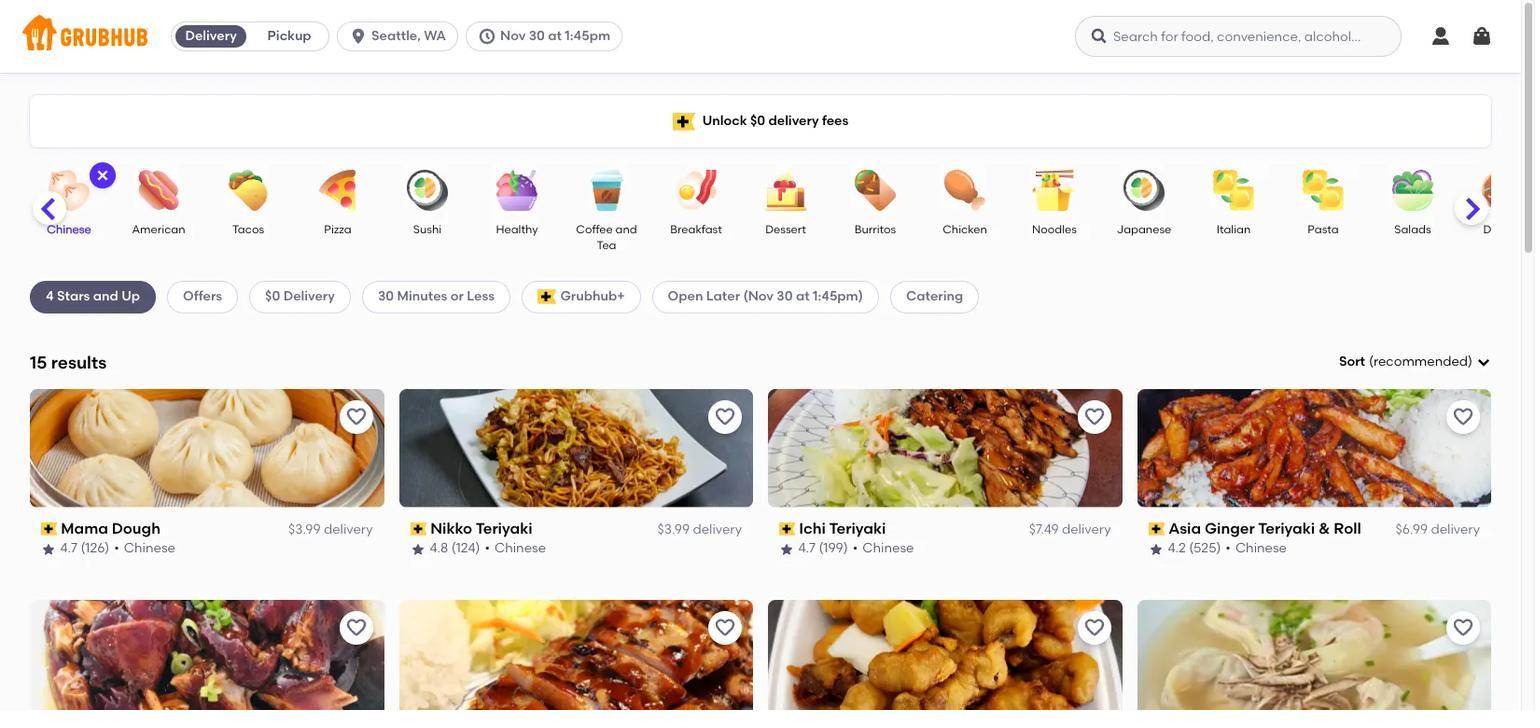 Task type: describe. For each thing, give the bounding box(es) containing it.
$7.49
[[1029, 522, 1059, 538]]

(nov
[[743, 289, 774, 305]]

at inside the 'nov 30 at 1:45pm' button
[[548, 28, 562, 44]]

• chinese for mama dough
[[115, 541, 176, 557]]

save this restaurant button for the asia ginger teriyaki & roll logo
[[1447, 400, 1480, 434]]

noodles image
[[1022, 170, 1087, 211]]

teriyaki for nikko teriyaki
[[476, 520, 533, 537]]

salads image
[[1380, 170, 1446, 211]]

subscription pass image for mama dough
[[41, 523, 58, 536]]

save this restaurant image for mama dough
[[345, 406, 367, 428]]

offers
[[183, 289, 222, 305]]

4.8
[[430, 541, 448, 557]]

and inside the coffee and tea
[[616, 223, 637, 236]]

mama dough logo image
[[30, 389, 384, 508]]

save this restaurant image for save this restaurant button corresponding to eat time logo
[[345, 617, 367, 639]]

chinese for asia ginger teriyaki & roll
[[1236, 541, 1287, 557]]

delivery for mama dough
[[324, 522, 373, 538]]

$3.99 for dough
[[288, 522, 321, 538]]

star icon image for ichi teriyaki
[[779, 542, 794, 557]]

burritos image
[[843, 170, 908, 211]]

seattle,
[[372, 28, 421, 44]]

grubhub plus flag logo image for unlock $0 delivery fees
[[673, 112, 695, 130]]

healthy
[[496, 223, 538, 236]]

star icon image for asia ginger teriyaki & roll
[[1148, 542, 1163, 557]]

save this restaurant button for san wok express logo at bottom right
[[1447, 611, 1480, 645]]

4.2 (525)
[[1168, 541, 1221, 557]]

chinese down the "chinese" image
[[47, 223, 91, 236]]

delivery inside button
[[185, 28, 237, 44]]

4.7 (199)
[[799, 541, 849, 557]]

pizza image
[[305, 170, 371, 211]]

$3.99 for teriyaki
[[658, 522, 690, 538]]

1:45pm
[[565, 28, 610, 44]]

dough
[[112, 520, 161, 537]]

dessert image
[[753, 170, 819, 211]]

ichi
[[800, 520, 826, 537]]

0 horizontal spatial $0
[[265, 289, 280, 305]]

chinese for mama dough
[[124, 541, 176, 557]]

star icon image for mama dough
[[41, 542, 56, 557]]

grubhub+
[[560, 289, 625, 305]]

&
[[1319, 520, 1330, 537]]

svg image inside seattle, wa 'button'
[[349, 27, 368, 46]]

or
[[451, 289, 464, 305]]

4.7 for mama dough
[[61, 541, 78, 557]]

0 vertical spatial $0
[[750, 113, 765, 129]]

4.7 for ichi teriyaki
[[799, 541, 816, 557]]

chicken image
[[932, 170, 998, 211]]

tacos
[[232, 223, 264, 236]]

unlock $0 delivery fees
[[702, 113, 849, 129]]

fees
[[822, 113, 849, 129]]

(525)
[[1189, 541, 1221, 557]]

ichi teriyaki
[[800, 520, 887, 537]]

chicken
[[943, 223, 987, 236]]

minutes
[[397, 289, 447, 305]]

1 vertical spatial at
[[796, 289, 810, 305]]

3 teriyaki from the left
[[1258, 520, 1315, 537]]

1:45pm)
[[813, 289, 863, 305]]

star icon image for nikko teriyaki
[[410, 542, 425, 557]]

• for mama
[[115, 541, 120, 557]]

american
[[132, 223, 185, 236]]

4.7 (126)
[[61, 541, 110, 557]]

coffee and tea
[[576, 223, 637, 252]]

save this restaurant button for ichi teriyaki logo
[[1078, 400, 1111, 434]]

(
[[1369, 354, 1374, 370]]

subscription pass image for asia ginger teriyaki & roll
[[1148, 523, 1165, 536]]

italian
[[1217, 223, 1251, 236]]

results
[[51, 351, 107, 373]]

4.2
[[1168, 541, 1186, 557]]

mama
[[61, 520, 109, 537]]

4.8 (124)
[[430, 541, 480, 557]]

nov 30 at 1:45pm
[[500, 28, 610, 44]]

healthy image
[[484, 170, 550, 211]]

nov 30 at 1:45pm button
[[466, 21, 630, 51]]

seattle, wa
[[372, 28, 446, 44]]

save this restaurant image for save this restaurant button associated with lucky house chinese (kent) logo
[[1083, 617, 1106, 639]]

$3.99 delivery for mama dough
[[288, 522, 373, 538]]

donuts
[[1483, 223, 1522, 236]]

pickup
[[267, 28, 311, 44]]

recommended
[[1374, 354, 1468, 370]]

mama dough
[[61, 520, 161, 537]]

asia
[[1169, 520, 1201, 537]]

delivery for nikko teriyaki
[[693, 522, 742, 538]]

mikou teriyaki logo image
[[399, 600, 753, 710]]

american image
[[126, 170, 191, 211]]

• chinese for nikko teriyaki
[[485, 541, 546, 557]]

noodles
[[1032, 223, 1077, 236]]

0 horizontal spatial 30
[[378, 289, 394, 305]]

up
[[122, 289, 140, 305]]

2 horizontal spatial 30
[[777, 289, 793, 305]]

nikko teriyaki logo image
[[399, 389, 753, 508]]

open
[[668, 289, 703, 305]]

ichi teriyaki logo image
[[768, 389, 1122, 508]]

less
[[467, 289, 495, 305]]

japanese image
[[1112, 170, 1177, 211]]

burritos
[[855, 223, 896, 236]]

delivery button
[[172, 21, 250, 51]]

4
[[46, 289, 54, 305]]

• for asia
[[1226, 541, 1231, 557]]

save this restaurant button for "nikko teriyaki logo" at the left bottom of the page
[[708, 400, 742, 434]]

ginger
[[1205, 520, 1255, 537]]



Task type: locate. For each thing, give the bounding box(es) containing it.
(126)
[[81, 541, 110, 557]]

sort
[[1339, 354, 1365, 370]]

1 vertical spatial grubhub plus flag logo image
[[538, 290, 557, 305]]

grubhub plus flag logo image
[[673, 112, 695, 130], [538, 290, 557, 305]]

0 vertical spatial at
[[548, 28, 562, 44]]

$0 right 'offers'
[[265, 289, 280, 305]]

sort ( recommended )
[[1339, 354, 1473, 370]]

0 horizontal spatial at
[[548, 28, 562, 44]]

0 horizontal spatial $3.99
[[288, 522, 321, 538]]

grubhub plus flag logo image for grubhub+
[[538, 290, 557, 305]]

delivery
[[769, 113, 819, 129], [324, 522, 373, 538], [693, 522, 742, 538], [1062, 522, 1111, 538], [1431, 522, 1480, 538]]

1 • from the left
[[115, 541, 120, 557]]

tacos image
[[216, 170, 281, 211]]

0 vertical spatial delivery
[[185, 28, 237, 44]]

1 teriyaki from the left
[[476, 520, 533, 537]]

asia ginger teriyaki & roll logo image
[[1137, 389, 1491, 508]]

coffee
[[576, 223, 613, 236]]

at left 1:45pm)
[[796, 289, 810, 305]]

svg image inside the 'nov 30 at 1:45pm' button
[[478, 27, 496, 46]]

15 results
[[30, 351, 107, 373]]

30
[[529, 28, 545, 44], [378, 289, 394, 305], [777, 289, 793, 305]]

(199)
[[819, 541, 849, 557]]

subscription pass image for ichi teriyaki
[[779, 523, 796, 536]]

4.7 down mama
[[61, 541, 78, 557]]

save this restaurant button for lucky house chinese (kent) logo
[[1078, 611, 1111, 645]]

stars
[[57, 289, 90, 305]]

lucky house chinese (kent) logo image
[[768, 600, 1122, 710]]

30 inside button
[[529, 28, 545, 44]]

pizza
[[324, 223, 352, 236]]

teriyaki
[[476, 520, 533, 537], [830, 520, 887, 537], [1258, 520, 1315, 537]]

30 right (nov
[[777, 289, 793, 305]]

eat time logo image
[[30, 600, 384, 710]]

• down "mama dough"
[[115, 541, 120, 557]]

and left up
[[93, 289, 118, 305]]

$0 right unlock
[[750, 113, 765, 129]]

subscription pass image left ichi
[[779, 523, 796, 536]]

roll
[[1334, 520, 1361, 537]]

3 • chinese from the left
[[853, 541, 915, 557]]

chinese for nikko teriyaki
[[495, 541, 546, 557]]

0 horizontal spatial and
[[93, 289, 118, 305]]

• for nikko
[[485, 541, 490, 557]]

save this restaurant image
[[714, 406, 736, 428], [345, 617, 367, 639], [1083, 617, 1106, 639]]

at left 1:45pm
[[548, 28, 562, 44]]

1 horizontal spatial and
[[616, 223, 637, 236]]

1 horizontal spatial 4.7
[[799, 541, 816, 557]]

1 horizontal spatial at
[[796, 289, 810, 305]]

dessert
[[766, 223, 806, 236]]

2 4.7 from the left
[[799, 541, 816, 557]]

star icon image left 4.8
[[410, 542, 425, 557]]

4.7
[[61, 541, 78, 557], [799, 541, 816, 557]]

star icon image left 4.2 at the bottom of page
[[1148, 542, 1163, 557]]

1 horizontal spatial teriyaki
[[830, 520, 887, 537]]

subscription pass image left asia
[[1148, 523, 1165, 536]]

delivery for asia ginger teriyaki & roll
[[1431, 522, 1480, 538]]

save this restaurant button for mama dough logo
[[339, 400, 373, 434]]

2 $3.99 from the left
[[658, 522, 690, 538]]

• chinese down dough
[[115, 541, 176, 557]]

4 stars and up
[[46, 289, 140, 305]]

save this restaurant image for "nikko teriyaki logo" at the left bottom of the page save this restaurant button
[[714, 406, 736, 428]]

0 horizontal spatial save this restaurant image
[[345, 617, 367, 639]]

1 horizontal spatial save this restaurant image
[[714, 406, 736, 428]]

save this restaurant button for mikou teriyaki logo
[[708, 611, 742, 645]]

and up "tea"
[[616, 223, 637, 236]]

later
[[706, 289, 740, 305]]

0 horizontal spatial delivery
[[185, 28, 237, 44]]

subscription pass image for nikko teriyaki
[[410, 523, 427, 536]]

sushi
[[413, 223, 442, 236]]

$6.99 delivery
[[1396, 522, 1480, 538]]

san wok express logo image
[[1137, 600, 1491, 710]]

$6.99
[[1396, 522, 1428, 538]]

save this restaurant button for eat time logo
[[339, 611, 373, 645]]

chinese down the asia ginger teriyaki & roll
[[1236, 541, 1287, 557]]

seattle, wa button
[[337, 21, 466, 51]]

Search for food, convenience, alcohol... search field
[[1075, 16, 1402, 57]]

$0
[[750, 113, 765, 129], [265, 289, 280, 305]]

(124)
[[451, 541, 480, 557]]

breakfast image
[[664, 170, 729, 211]]

• down nikko teriyaki
[[485, 541, 490, 557]]

donuts image
[[1470, 170, 1535, 211]]

3 star icon image from the left
[[779, 542, 794, 557]]

unlock
[[702, 113, 747, 129]]

4 • chinese from the left
[[1226, 541, 1287, 557]]

1 subscription pass image from the left
[[779, 523, 796, 536]]

subscription pass image left nikko
[[410, 523, 427, 536]]

catering
[[906, 289, 963, 305]]

30 left minutes
[[378, 289, 394, 305]]

None field
[[1339, 353, 1491, 372]]

nov
[[500, 28, 526, 44]]

teriyaki up the (199)
[[830, 520, 887, 537]]

star icon image
[[41, 542, 56, 557], [410, 542, 425, 557], [779, 542, 794, 557], [1148, 542, 1163, 557]]

asia ginger teriyaki & roll
[[1169, 520, 1361, 537]]

1 horizontal spatial delivery
[[283, 289, 335, 305]]

4.7 down ichi
[[799, 541, 816, 557]]

1 horizontal spatial $3.99
[[658, 522, 690, 538]]

2 star icon image from the left
[[410, 542, 425, 557]]

0 horizontal spatial $3.99 delivery
[[288, 522, 373, 538]]

$7.49 delivery
[[1029, 522, 1111, 538]]

save this restaurant image
[[345, 406, 367, 428], [1083, 406, 1106, 428], [1452, 406, 1475, 428], [714, 617, 736, 639], [1452, 617, 1475, 639]]

chinese image
[[36, 170, 102, 211]]

wa
[[424, 28, 446, 44]]

0 horizontal spatial subscription pass image
[[779, 523, 796, 536]]

1 4.7 from the left
[[61, 541, 78, 557]]

pasta image
[[1291, 170, 1356, 211]]

• for ichi
[[853, 541, 858, 557]]

chinese for ichi teriyaki
[[863, 541, 915, 557]]

$0 delivery
[[265, 289, 335, 305]]

nikko teriyaki
[[430, 520, 533, 537]]

1 horizontal spatial grubhub plus flag logo image
[[673, 112, 695, 130]]

1 star icon image from the left
[[41, 542, 56, 557]]

)
[[1468, 354, 1473, 370]]

1 horizontal spatial $3.99 delivery
[[658, 522, 742, 538]]

1 subscription pass image from the left
[[41, 523, 58, 536]]

0 horizontal spatial grubhub plus flag logo image
[[538, 290, 557, 305]]

2 subscription pass image from the left
[[410, 523, 427, 536]]

subscription pass image
[[779, 523, 796, 536], [1148, 523, 1165, 536]]

0 vertical spatial grubhub plus flag logo image
[[673, 112, 695, 130]]

1 horizontal spatial subscription pass image
[[1148, 523, 1165, 536]]

0 horizontal spatial subscription pass image
[[41, 523, 58, 536]]

delivery down pizza
[[283, 289, 335, 305]]

chinese down dough
[[124, 541, 176, 557]]

subscription pass image
[[41, 523, 58, 536], [410, 523, 427, 536]]

4 • from the left
[[1226, 541, 1231, 557]]

30 right the nov
[[529, 28, 545, 44]]

save this restaurant button
[[339, 400, 373, 434], [708, 400, 742, 434], [1078, 400, 1111, 434], [1447, 400, 1480, 434], [339, 611, 373, 645], [708, 611, 742, 645], [1078, 611, 1111, 645], [1447, 611, 1480, 645]]

• right the (199)
[[853, 541, 858, 557]]

2 • from the left
[[485, 541, 490, 557]]

1 horizontal spatial subscription pass image
[[410, 523, 427, 536]]

chinese down nikko teriyaki
[[495, 541, 546, 557]]

0 horizontal spatial 4.7
[[61, 541, 78, 557]]

italian image
[[1201, 170, 1267, 211]]

4 star icon image from the left
[[1148, 542, 1163, 557]]

$3.99
[[288, 522, 321, 538], [658, 522, 690, 538]]

2 horizontal spatial teriyaki
[[1258, 520, 1315, 537]]

• down ginger
[[1226, 541, 1231, 557]]

• chinese down nikko teriyaki
[[485, 541, 546, 557]]

teriyaki up (124)
[[476, 520, 533, 537]]

2 horizontal spatial save this restaurant image
[[1083, 617, 1106, 639]]

• chinese down the asia ginger teriyaki & roll
[[1226, 541, 1287, 557]]

teriyaki for ichi teriyaki
[[830, 520, 887, 537]]

15
[[30, 351, 47, 373]]

nikko
[[430, 520, 472, 537]]

0 vertical spatial and
[[616, 223, 637, 236]]

save this restaurant image for ichi teriyaki
[[1083, 406, 1106, 428]]

$3.99 delivery for nikko teriyaki
[[658, 522, 742, 538]]

tea
[[597, 239, 616, 252]]

pickup button
[[250, 21, 329, 51]]

subscription pass image left mama
[[41, 523, 58, 536]]

star icon image left 4.7 (126)
[[41, 542, 56, 557]]

1 • chinese from the left
[[115, 541, 176, 557]]

2 • chinese from the left
[[485, 541, 546, 557]]

at
[[548, 28, 562, 44], [796, 289, 810, 305]]

chinese
[[47, 223, 91, 236], [124, 541, 176, 557], [495, 541, 546, 557], [863, 541, 915, 557], [1236, 541, 1287, 557]]

svg image
[[1090, 27, 1109, 46]]

grubhub plus flag logo image left grubhub+
[[538, 290, 557, 305]]

star icon image left 4.7 (199)
[[779, 542, 794, 557]]

• chinese
[[115, 541, 176, 557], [485, 541, 546, 557], [853, 541, 915, 557], [1226, 541, 1287, 557]]

japanese
[[1117, 223, 1172, 236]]

1 horizontal spatial $0
[[750, 113, 765, 129]]

delivery left pickup
[[185, 28, 237, 44]]

•
[[115, 541, 120, 557], [485, 541, 490, 557], [853, 541, 858, 557], [1226, 541, 1231, 557]]

svg image inside field
[[1477, 355, 1491, 370]]

30 minutes or less
[[378, 289, 495, 305]]

• chinese for asia ginger teriyaki & roll
[[1226, 541, 1287, 557]]

breakfast
[[670, 223, 722, 236]]

pasta
[[1308, 223, 1339, 236]]

sushi image
[[395, 170, 460, 211]]

teriyaki left &
[[1258, 520, 1315, 537]]

coffee and tea image
[[574, 170, 639, 211]]

1 vertical spatial delivery
[[283, 289, 335, 305]]

and
[[616, 223, 637, 236], [93, 289, 118, 305]]

salads
[[1395, 223, 1431, 236]]

3 • from the left
[[853, 541, 858, 557]]

0 horizontal spatial teriyaki
[[476, 520, 533, 537]]

delivery
[[185, 28, 237, 44], [283, 289, 335, 305]]

2 subscription pass image from the left
[[1148, 523, 1165, 536]]

open later (nov 30 at 1:45pm)
[[668, 289, 863, 305]]

1 horizontal spatial 30
[[529, 28, 545, 44]]

2 teriyaki from the left
[[830, 520, 887, 537]]

svg image
[[1430, 25, 1452, 48], [1471, 25, 1493, 48], [349, 27, 368, 46], [478, 27, 496, 46], [95, 168, 110, 183], [1477, 355, 1491, 370]]

• chinese down ichi teriyaki
[[853, 541, 915, 557]]

save this restaurant image for asia ginger teriyaki & roll
[[1452, 406, 1475, 428]]

• chinese for ichi teriyaki
[[853, 541, 915, 557]]

1 vertical spatial $0
[[265, 289, 280, 305]]

1 $3.99 from the left
[[288, 522, 321, 538]]

grubhub plus flag logo image left unlock
[[673, 112, 695, 130]]

main navigation navigation
[[0, 0, 1521, 73]]

$3.99 delivery
[[288, 522, 373, 538], [658, 522, 742, 538]]

delivery for ichi teriyaki
[[1062, 522, 1111, 538]]

none field containing sort
[[1339, 353, 1491, 372]]

1 $3.99 delivery from the left
[[288, 522, 373, 538]]

1 vertical spatial and
[[93, 289, 118, 305]]

2 $3.99 delivery from the left
[[658, 522, 742, 538]]

chinese down ichi teriyaki
[[863, 541, 915, 557]]



Task type: vqa. For each thing, say whether or not it's contained in the screenshot.
Vegetarian Image
no



